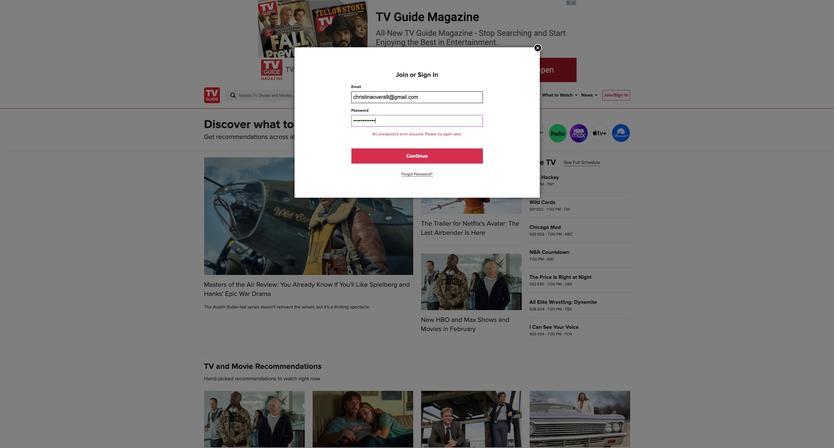Task type: vqa. For each thing, say whether or not it's contained in the screenshot.
enter email Email Field
yes



Task type: describe. For each thing, give the bounding box(es) containing it.
Enter Password password field
[[351, 115, 483, 127]]

advertisement element
[[258, 0, 576, 82]]

what to watch on appletv+ image
[[591, 124, 609, 142]]

what to watch on hbo max image
[[570, 124, 588, 143]]

what to watch on amazon prime image
[[528, 124, 546, 143]]

gordon cormier, avatar: the last airbender image
[[421, 157, 522, 214]]



Task type: locate. For each thing, give the bounding box(es) containing it.
1 vertical spatial j.b. smoove and larry david, curb your enthusiasm image
[[204, 391, 305, 448]]

travis fimmel and phoebe tonkin, boy swallows universe image
[[312, 391, 413, 448]]

menu bar
[[470, 82, 597, 108]]

j.b. smoove and larry david, curb your enthusiasm image
[[421, 254, 522, 310], [204, 391, 305, 448]]

0 horizontal spatial j.b. smoove and larry david, curb your enthusiasm image
[[204, 391, 305, 448]]

what to watch on paramount+ image
[[612, 124, 630, 142]]

1 horizontal spatial j.b. smoove and larry david, curb your enthusiasm image
[[421, 254, 522, 310]]

jason momoa, fast x image
[[529, 391, 630, 448]]

what to watch on hulu image
[[549, 124, 567, 143]]

woody harrelson and matthew mcconaughey, true detective image
[[421, 391, 522, 448]]

0 vertical spatial j.b. smoove and larry david, curb your enthusiasm image
[[421, 254, 522, 310]]

Enter email email field
[[351, 91, 483, 103]]

mandy patinkin, death and other details image
[[204, 157, 413, 275]]



